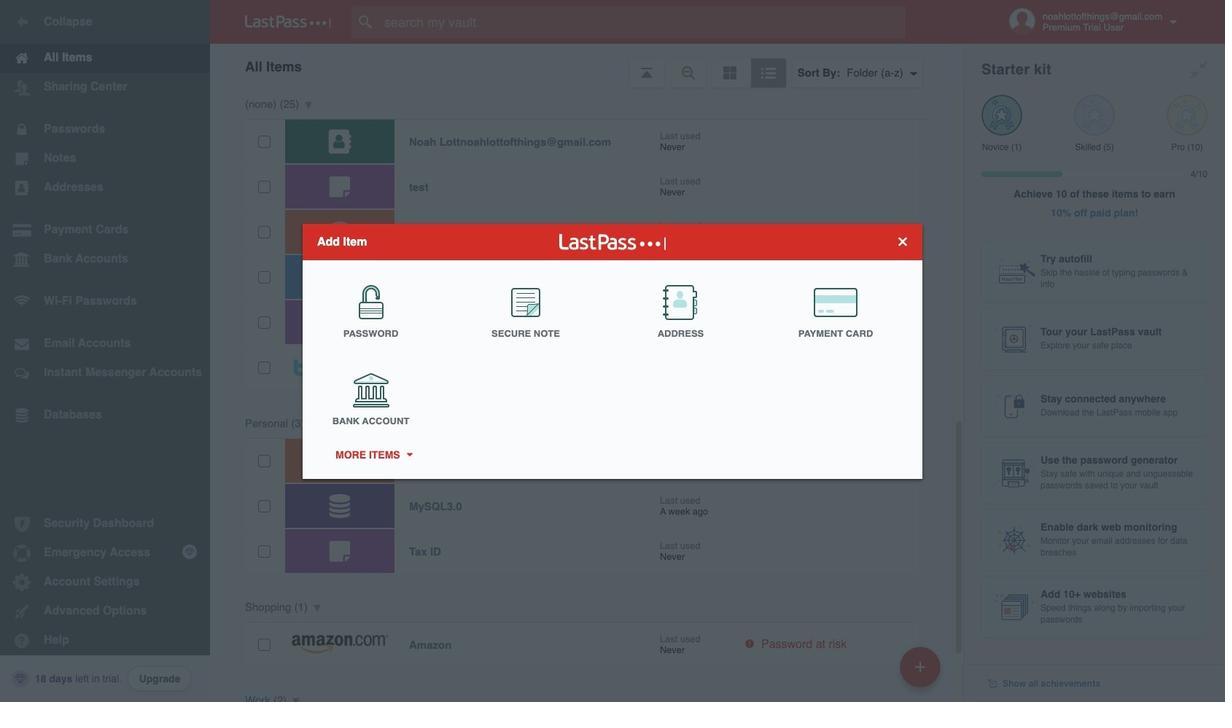 Task type: vqa. For each thing, say whether or not it's contained in the screenshot.
'New item' element at the right
no



Task type: describe. For each thing, give the bounding box(es) containing it.
new item navigation
[[895, 643, 950, 702]]

main navigation navigation
[[0, 0, 210, 702]]

Search search field
[[352, 6, 934, 38]]

lastpass image
[[245, 15, 331, 28]]



Task type: locate. For each thing, give the bounding box(es) containing it.
dialog
[[303, 224, 923, 479]]

search my vault text field
[[352, 6, 934, 38]]

new item image
[[915, 662, 926, 672]]

caret right image
[[404, 453, 414, 457]]

vault options navigation
[[210, 44, 964, 88]]



